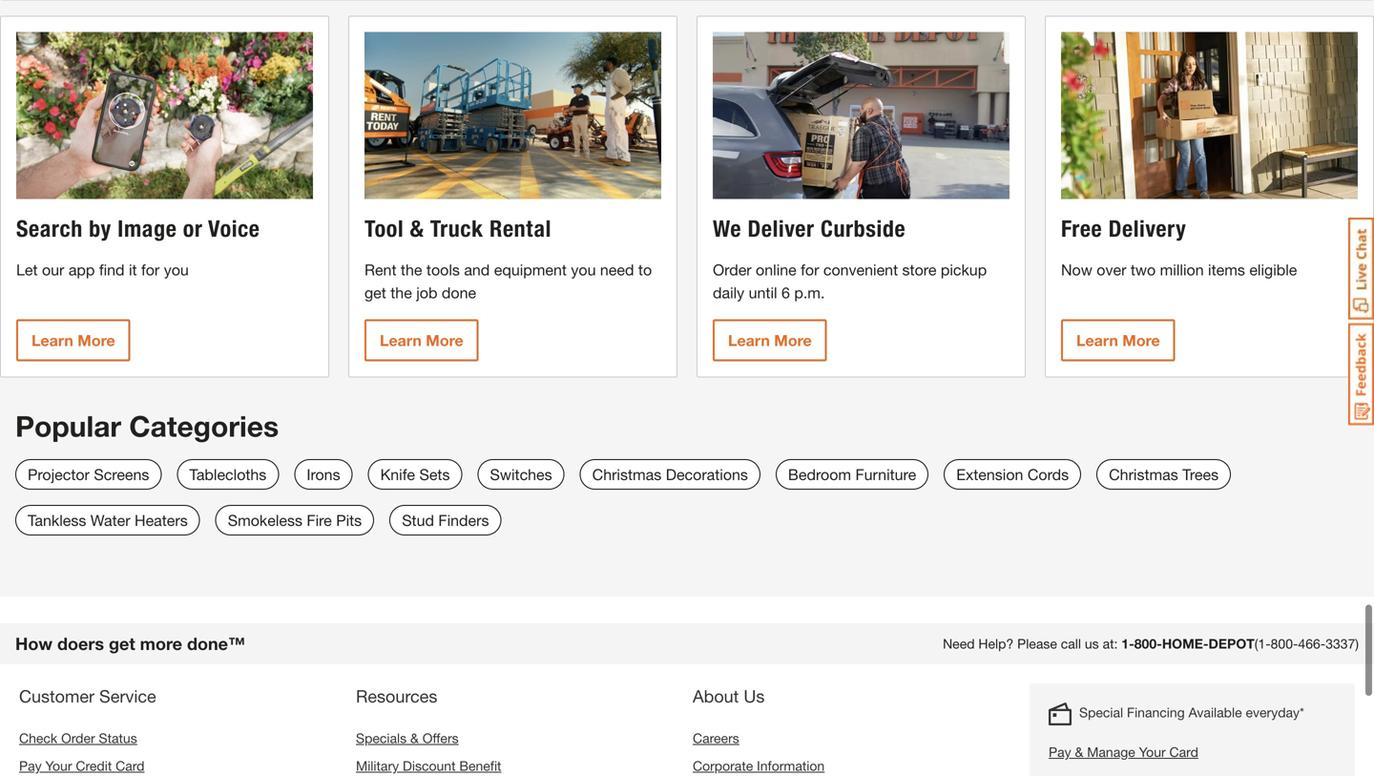 Task type: describe. For each thing, give the bounding box(es) containing it.
extension cords link
[[944, 459, 1082, 490]]

free
[[1061, 215, 1103, 242]]

more
[[140, 633, 182, 654]]

how
[[15, 633, 52, 654]]

knife sets link
[[368, 459, 462, 490]]

decorations
[[666, 465, 748, 483]]

at:
[[1103, 636, 1118, 651]]

voice
[[208, 215, 260, 242]]

smokeless fire pits
[[228, 511, 362, 529]]

military discount benefit link
[[356, 758, 502, 774]]

about
[[693, 686, 739, 706]]

free delivery image
[[1061, 32, 1358, 199]]

please
[[1018, 636, 1057, 651]]

credit
[[76, 758, 112, 774]]

cords
[[1028, 465, 1069, 483]]

order online for convenient store pickup daily until 6 p.m.
[[713, 261, 987, 302]]

irons
[[307, 465, 340, 483]]

popular categories
[[15, 409, 279, 443]]

now
[[1061, 261, 1093, 279]]

we deliver curbside
[[713, 215, 906, 242]]

christmas trees
[[1109, 465, 1219, 483]]

check
[[19, 730, 57, 746]]

financing
[[1127, 704, 1185, 720]]

pits
[[336, 511, 362, 529]]

stud
[[402, 511, 434, 529]]

knife
[[380, 465, 415, 483]]

search
[[16, 215, 83, 242]]

switches
[[490, 465, 552, 483]]

need
[[600, 261, 634, 279]]

how doers get more done™
[[15, 633, 245, 654]]

trees
[[1183, 465, 1219, 483]]

water
[[90, 511, 130, 529]]

learn for curbside
[[728, 331, 770, 349]]

curbside
[[821, 215, 906, 242]]

to
[[638, 261, 652, 279]]

3337)
[[1326, 636, 1359, 651]]

you inside rent the tools and equipment you need to get the job done
[[571, 261, 596, 279]]

daily
[[713, 283, 745, 302]]

specials & offers link
[[356, 730, 459, 746]]

pay for pay your credit card
[[19, 758, 42, 774]]

christmas decorations
[[592, 465, 748, 483]]

1 vertical spatial order
[[61, 730, 95, 746]]

more for image
[[78, 331, 115, 349]]

available
[[1189, 704, 1242, 720]]

categories
[[129, 409, 279, 443]]

pay & manage your card
[[1049, 744, 1199, 760]]

& for tool
[[410, 215, 424, 242]]

1 you from the left
[[164, 261, 189, 279]]

search by image or voice
[[16, 215, 260, 242]]

1 for from the left
[[141, 261, 160, 279]]

status
[[99, 730, 137, 746]]

2 800- from the left
[[1271, 636, 1299, 651]]

us
[[1085, 636, 1099, 651]]

manage
[[1087, 744, 1136, 760]]

we
[[713, 215, 742, 242]]

tool & truck rental
[[365, 215, 552, 242]]

466-
[[1299, 636, 1326, 651]]

6
[[782, 283, 790, 302]]

(1-
[[1255, 636, 1271, 651]]

4 learn from the left
[[1077, 331, 1119, 349]]

let our app find it for you
[[16, 261, 189, 279]]

projector screens
[[28, 465, 149, 483]]

our
[[42, 261, 64, 279]]

4 learn more link from the left
[[1061, 319, 1176, 361]]

or
[[183, 215, 203, 242]]

& for pay
[[1075, 744, 1084, 760]]

information
[[757, 758, 825, 774]]

eligible
[[1250, 261, 1298, 279]]

about us
[[693, 686, 765, 706]]

find
[[99, 261, 125, 279]]

order inside order online for convenient store pickup daily until 6 p.m.
[[713, 261, 752, 279]]

0 horizontal spatial get
[[109, 633, 135, 654]]

million
[[1160, 261, 1204, 279]]

equipment
[[494, 261, 567, 279]]

offers
[[423, 730, 459, 746]]

learn more link for image
[[16, 319, 131, 361]]

0 vertical spatial the
[[401, 261, 422, 279]]

pay for pay & manage your card
[[1049, 744, 1072, 760]]

corporate information
[[693, 758, 825, 774]]

projector
[[28, 465, 90, 483]]

image
[[118, 215, 177, 242]]

christmas decorations link
[[580, 459, 761, 490]]

smokeless fire pits link
[[215, 505, 374, 535]]

two
[[1131, 261, 1156, 279]]

christmas trees link
[[1097, 459, 1231, 490]]

learn more for image
[[31, 331, 115, 349]]

popular
[[15, 409, 121, 443]]

learn for image
[[31, 331, 73, 349]]



Task type: vqa. For each thing, say whether or not it's contained in the screenshot.
top 430-
no



Task type: locate. For each thing, give the bounding box(es) containing it.
pay
[[1049, 744, 1072, 760], [19, 758, 42, 774]]

learn down until
[[728, 331, 770, 349]]

live chat image
[[1349, 218, 1375, 320]]

more for curbside
[[774, 331, 812, 349]]

0 horizontal spatial christmas
[[592, 465, 662, 483]]

finders
[[439, 511, 489, 529]]

careers
[[693, 730, 739, 746]]

learn more link down the job on the left
[[365, 319, 479, 361]]

special financing available everyday*
[[1080, 704, 1305, 720]]

resources
[[356, 686, 437, 706]]

0 horizontal spatial you
[[164, 261, 189, 279]]

card down status
[[116, 758, 145, 774]]

learn more down the app
[[31, 331, 115, 349]]

2 you from the left
[[571, 261, 596, 279]]

fire
[[307, 511, 332, 529]]

sets
[[419, 465, 450, 483]]

pay & manage your card link
[[1049, 742, 1305, 762]]

rent the tools and equipment you need to get the job done
[[365, 261, 652, 302]]

we deliver curbside image
[[713, 32, 1010, 199]]

you
[[164, 261, 189, 279], [571, 261, 596, 279]]

more down the let our app find it for you
[[78, 331, 115, 349]]

0 vertical spatial get
[[365, 283, 386, 302]]

&
[[410, 215, 424, 242], [410, 730, 419, 746], [1075, 744, 1084, 760]]

the up the job on the left
[[401, 261, 422, 279]]

stud finders link
[[390, 505, 502, 535]]

delivery
[[1109, 215, 1187, 242]]

get left more
[[109, 633, 135, 654]]

0 vertical spatial order
[[713, 261, 752, 279]]

800-
[[1135, 636, 1162, 651], [1271, 636, 1299, 651]]

2 learn more link from the left
[[365, 319, 479, 361]]

800- right at:
[[1135, 636, 1162, 651]]

pickup
[[941, 261, 987, 279]]

tool & truck rental image
[[365, 32, 661, 199]]

4 learn more from the left
[[1077, 331, 1160, 349]]

learn more link for curbside
[[713, 319, 827, 361]]

0 horizontal spatial your
[[45, 758, 72, 774]]

3 learn more from the left
[[728, 331, 812, 349]]

more
[[78, 331, 115, 349], [426, 331, 464, 349], [774, 331, 812, 349], [1123, 331, 1160, 349]]

learn down over
[[1077, 331, 1119, 349]]

done
[[442, 283, 476, 302]]

1 horizontal spatial pay
[[1049, 744, 1072, 760]]

switches link
[[478, 459, 565, 490]]

rental
[[490, 215, 552, 242]]

1 learn from the left
[[31, 331, 73, 349]]

1 more from the left
[[78, 331, 115, 349]]

pay down check
[[19, 758, 42, 774]]

0 horizontal spatial card
[[116, 758, 145, 774]]

order up pay your credit card
[[61, 730, 95, 746]]

pay your credit card link
[[19, 758, 145, 774]]

learn more link for truck
[[365, 319, 479, 361]]

you right it
[[164, 261, 189, 279]]

projector screens link
[[15, 459, 162, 490]]

doers
[[57, 633, 104, 654]]

learn more for truck
[[380, 331, 464, 349]]

learn more down over
[[1077, 331, 1160, 349]]

pay left manage
[[1049, 744, 1072, 760]]

bedroom furniture
[[788, 465, 917, 483]]

1 800- from the left
[[1135, 636, 1162, 651]]

1 vertical spatial the
[[391, 283, 412, 302]]

3 learn more link from the left
[[713, 319, 827, 361]]

learn more
[[31, 331, 115, 349], [380, 331, 464, 349], [728, 331, 812, 349], [1077, 331, 1160, 349]]

0 horizontal spatial pay
[[19, 758, 42, 774]]

& left offers
[[410, 730, 419, 746]]

christmas inside 'link'
[[1109, 465, 1179, 483]]

corporate
[[693, 758, 753, 774]]

search by image or voice image
[[16, 32, 313, 199]]

now over two million items eligible
[[1061, 261, 1298, 279]]

2 learn more from the left
[[380, 331, 464, 349]]

help?
[[979, 636, 1014, 651]]

knife sets
[[380, 465, 450, 483]]

1 horizontal spatial your
[[1139, 744, 1166, 760]]

let
[[16, 261, 38, 279]]

0 horizontal spatial for
[[141, 261, 160, 279]]

tankless water heaters
[[28, 511, 188, 529]]

2 learn from the left
[[380, 331, 422, 349]]

1-
[[1122, 636, 1135, 651]]

& left manage
[[1075, 744, 1084, 760]]

christmas left 'trees'
[[1109, 465, 1179, 483]]

specials & offers
[[356, 730, 459, 746]]

check order status
[[19, 730, 137, 746]]

careers link
[[693, 730, 739, 746]]

tankless water heaters link
[[15, 505, 200, 535]]

& right tool
[[410, 215, 424, 242]]

home-
[[1162, 636, 1209, 651]]

1 horizontal spatial for
[[801, 261, 819, 279]]

1 horizontal spatial christmas
[[1109, 465, 1179, 483]]

3 more from the left
[[774, 331, 812, 349]]

get inside rent the tools and equipment you need to get the job done
[[365, 283, 386, 302]]

4 more from the left
[[1123, 331, 1160, 349]]

1 christmas from the left
[[592, 465, 662, 483]]

more down two
[[1123, 331, 1160, 349]]

3 learn from the left
[[728, 331, 770, 349]]

free delivery
[[1061, 215, 1187, 242]]

get down rent
[[365, 283, 386, 302]]

more for truck
[[426, 331, 464, 349]]

done™
[[187, 633, 245, 654]]

benefit
[[459, 758, 502, 774]]

rent
[[365, 261, 397, 279]]

feedback link image
[[1349, 323, 1375, 426]]

& for specials
[[410, 730, 419, 746]]

learn down our
[[31, 331, 73, 349]]

over
[[1097, 261, 1127, 279]]

more down done
[[426, 331, 464, 349]]

bedroom furniture link
[[776, 459, 929, 490]]

store
[[903, 261, 937, 279]]

your down financing
[[1139, 744, 1166, 760]]

stud finders
[[402, 511, 489, 529]]

pay your credit card
[[19, 758, 145, 774]]

you left need
[[571, 261, 596, 279]]

special
[[1080, 704, 1124, 720]]

your down check order status link
[[45, 758, 72, 774]]

convenient
[[824, 261, 898, 279]]

order up 'daily' at the top of page
[[713, 261, 752, 279]]

service
[[99, 686, 156, 706]]

your
[[1139, 744, 1166, 760], [45, 758, 72, 774]]

need
[[943, 636, 975, 651]]

online
[[756, 261, 797, 279]]

learn for truck
[[380, 331, 422, 349]]

0 horizontal spatial order
[[61, 730, 95, 746]]

customer
[[19, 686, 95, 706]]

learn more link
[[16, 319, 131, 361], [365, 319, 479, 361], [713, 319, 827, 361], [1061, 319, 1176, 361]]

screens
[[94, 465, 149, 483]]

learn more link down the app
[[16, 319, 131, 361]]

tools
[[427, 261, 460, 279]]

1 vertical spatial get
[[109, 633, 135, 654]]

card down special financing available everyday* at the bottom right of the page
[[1170, 744, 1199, 760]]

1 horizontal spatial card
[[1170, 744, 1199, 760]]

furniture
[[856, 465, 917, 483]]

christmas left decorations
[[592, 465, 662, 483]]

learn more down until
[[728, 331, 812, 349]]

2 more from the left
[[426, 331, 464, 349]]

learn more link down until
[[713, 319, 827, 361]]

it
[[129, 261, 137, 279]]

christmas for christmas decorations
[[592, 465, 662, 483]]

items
[[1208, 261, 1246, 279]]

customer service
[[19, 686, 156, 706]]

job
[[416, 283, 438, 302]]

1 horizontal spatial get
[[365, 283, 386, 302]]

the left the job on the left
[[391, 283, 412, 302]]

christmas
[[592, 465, 662, 483], [1109, 465, 1179, 483]]

0 horizontal spatial 800-
[[1135, 636, 1162, 651]]

truck
[[430, 215, 484, 242]]

1 horizontal spatial 800-
[[1271, 636, 1299, 651]]

for right it
[[141, 261, 160, 279]]

tablecloths
[[189, 465, 267, 483]]

learn more for curbside
[[728, 331, 812, 349]]

app
[[69, 261, 95, 279]]

for up p.m.
[[801, 261, 819, 279]]

2 christmas from the left
[[1109, 465, 1179, 483]]

christmas for christmas trees
[[1109, 465, 1179, 483]]

extension
[[957, 465, 1024, 483]]

tablecloths link
[[177, 459, 279, 490]]

1 learn more link from the left
[[16, 319, 131, 361]]

more down the 6
[[774, 331, 812, 349]]

2 for from the left
[[801, 261, 819, 279]]

1 horizontal spatial you
[[571, 261, 596, 279]]

for
[[141, 261, 160, 279], [801, 261, 819, 279]]

tankless
[[28, 511, 86, 529]]

learn
[[31, 331, 73, 349], [380, 331, 422, 349], [728, 331, 770, 349], [1077, 331, 1119, 349]]

learn more down the job on the left
[[380, 331, 464, 349]]

corporate information link
[[693, 758, 825, 774]]

for inside order online for convenient store pickup daily until 6 p.m.
[[801, 261, 819, 279]]

800- right depot
[[1271, 636, 1299, 651]]

learn down the job on the left
[[380, 331, 422, 349]]

learn more link down over
[[1061, 319, 1176, 361]]

military discount benefit
[[356, 758, 502, 774]]

1 horizontal spatial order
[[713, 261, 752, 279]]

1 learn more from the left
[[31, 331, 115, 349]]

discount
[[403, 758, 456, 774]]



